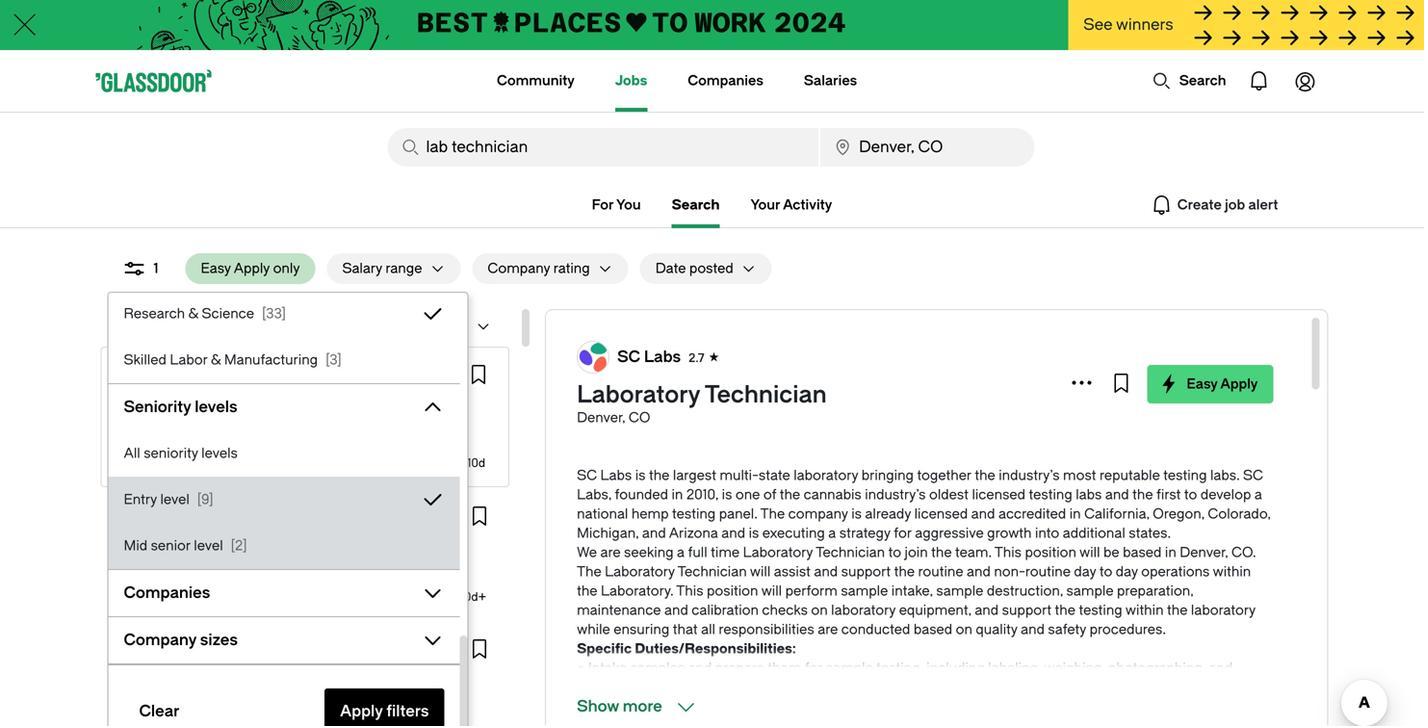 Task type: vqa. For each thing, say whether or not it's contained in the screenshot.
is
yes



Task type: describe. For each thing, give the bounding box(es) containing it.
company for company sizes
[[124, 631, 197, 649]]

bringing
[[862, 468, 914, 484]]

Search location field
[[821, 128, 1035, 167]]

0 vertical spatial within
[[1213, 564, 1252, 580]]

show more
[[577, 698, 663, 716]]

0 vertical spatial denver,
[[277, 318, 325, 334]]

0 vertical spatial samples
[[631, 660, 685, 676]]

10d
[[468, 457, 486, 470]]

join
[[905, 545, 928, 561]]

testing up "accredited"
[[1029, 487, 1073, 503]]

$19.00 - $20.00 per hour
[[117, 437, 251, 451]]

sc labs for the rightmost sc labs logo
[[618, 348, 681, 366]]

1 routine from the left
[[919, 564, 964, 580]]

none field search keyword
[[388, 128, 819, 167]]

photographing,
[[1109, 660, 1206, 676]]

2 routine from the left
[[1026, 564, 1071, 580]]

denver, inside sc labs is the largest multi-state laboratory bringing together the industry's most reputable testing labs. sc labs, founded in 2010, is one of the cannabis industry's oldest licensed testing labs and the first to develop a national hemp testing panel. the company is already licensed and accredited in california, oregon, colorado, michigan, and arizona and is executing a strategy for aggressive growth into additional states. we are seeking a full time laboratory technician to join the team. this position will be based in denver, co. the laboratory technician will assist and support the routine and non-routine day to day operations within the laboratory. this position will perform sample intake, sample destruction, sample preparation, maintenance and calibration checks on laboratory equipment, and support the testing within the laboratory while ensuring that all responsibilities are conducted based on quality and safety procedures. specific duties/responsibilities: ● intake samples and prepare them for sample testing, including labeling, weighing, photographing, and organizing samples
[[1180, 545, 1229, 561]]

your activity link
[[751, 194, 833, 217]]

[3]
[[326, 352, 342, 368]]

maintenance
[[577, 603, 661, 618]]

the right together
[[975, 468, 996, 484]]

1
[[154, 261, 158, 276]]

companies button
[[108, 578, 414, 609]]

one
[[736, 487, 760, 503]]

sizes
[[200, 631, 238, 649]]

1 vertical spatial support
[[1002, 603, 1052, 618]]

the down preparation,
[[1168, 603, 1188, 618]]

- for $45k
[[147, 704, 152, 718]]

1 vertical spatial licensed
[[915, 506, 968, 522]]

salaries
[[804, 73, 858, 89]]

1 vertical spatial technician
[[816, 545, 885, 561]]

denver, inside laboratory technician denver, co
[[577, 410, 626, 426]]

is down panel.
[[749, 526, 759, 541]]

1 vertical spatial the
[[577, 564, 602, 580]]

co inside laboratory technician denver, co
[[629, 410, 651, 426]]

1 vertical spatial this
[[677, 583, 704, 599]]

laboratory technician denver, co
[[577, 381, 827, 426]]

skilled
[[124, 352, 167, 368]]

company rating button
[[472, 253, 590, 284]]

the up "intake," at the bottom of page
[[895, 564, 915, 580]]

technician
[[162, 318, 228, 334]]

we
[[577, 545, 597, 561]]

and down duties/responsibilities: in the bottom of the page
[[688, 660, 712, 676]]

and up growth
[[972, 506, 996, 522]]

the up founded
[[649, 468, 670, 484]]

sample up equipment,
[[937, 583, 984, 599]]

in left 2010,
[[672, 487, 683, 503]]

all seniority levels
[[124, 446, 238, 461]]

panel.
[[719, 506, 758, 522]]

company
[[789, 506, 848, 522]]

0 vertical spatial on
[[812, 603, 828, 618]]

develop
[[1201, 487, 1252, 503]]

in down the labs
[[1070, 506, 1081, 522]]

and up the "quality"
[[975, 603, 999, 618]]

1 horizontal spatial &
[[211, 352, 221, 368]]

specific
[[577, 641, 632, 657]]

companies link
[[688, 50, 764, 112]]

and down panel.
[[722, 526, 746, 541]]

company rating
[[488, 261, 590, 276]]

1 horizontal spatial sc labs logo image
[[578, 342, 609, 373]]

responsibilities
[[719, 622, 815, 638]]

●
[[577, 660, 585, 676]]

weighing,
[[1045, 660, 1106, 676]]

1 vertical spatial samples
[[647, 680, 702, 696]]

all seniority levels button
[[108, 431, 460, 477]]

accredited
[[999, 506, 1067, 522]]

that
[[673, 622, 698, 638]]

research & science [33]
[[124, 306, 286, 322]]

see winners link
[[1069, 0, 1425, 52]]

30d+
[[457, 591, 487, 604]]

show more button
[[577, 696, 697, 719]]

largest
[[673, 468, 717, 484]]

time
[[711, 545, 740, 561]]

1 vertical spatial a
[[829, 526, 836, 541]]

is up strategy
[[852, 506, 862, 522]]

co.
[[1232, 545, 1257, 561]]

0 vertical spatial position
[[1025, 545, 1077, 561]]

2.7 inside jobs list element
[[203, 368, 218, 381]]

1 horizontal spatial this
[[995, 545, 1022, 561]]

job functions list box
[[108, 106, 460, 383]]

sc up laboratory technician denver, co
[[618, 348, 641, 366]]

the right of
[[780, 487, 801, 503]]

your activity
[[751, 197, 833, 213]]

2010,
[[687, 487, 719, 503]]

your
[[751, 197, 781, 213]]

0 vertical spatial co
[[329, 318, 350, 334]]

1 vertical spatial easy apply
[[132, 458, 182, 469]]

1 horizontal spatial level
[[194, 538, 223, 554]]

sample up conducted
[[841, 583, 889, 599]]

calibration
[[692, 603, 759, 618]]

1 button
[[107, 253, 174, 284]]

see
[[1084, 16, 1113, 34]]

laboratory up conducted
[[832, 603, 896, 618]]

search inside button
[[1180, 73, 1227, 89]]

1 vertical spatial on
[[956, 622, 973, 638]]

inc.
[[221, 639, 241, 652]]

1 horizontal spatial lottie animation container image
[[1283, 58, 1329, 104]]

testing up the first
[[1164, 468, 1208, 484]]

laboratory inside laboratory technician denver, co
[[577, 381, 700, 408]]

date posted button
[[640, 253, 734, 284]]

apply inside easy apply only button
[[234, 261, 270, 276]]

2 day from the left
[[1116, 564, 1138, 580]]

entry level [9]
[[124, 492, 214, 508]]

levels inside seniority levels popup button
[[195, 398, 238, 416]]

and up the that
[[665, 603, 689, 618]]

0 horizontal spatial level
[[160, 492, 190, 508]]

company sizes
[[124, 631, 238, 649]]

search button
[[1143, 62, 1236, 100]]

more
[[623, 698, 663, 716]]

hemp
[[632, 506, 669, 522]]

michigan,
[[577, 526, 639, 541]]

[9]
[[197, 492, 214, 508]]

2 vertical spatial will
[[762, 583, 782, 599]]

labeling,
[[989, 660, 1042, 676]]

and right photographing,
[[1209, 660, 1233, 676]]

already
[[865, 506, 911, 522]]

mid senior level [2]
[[124, 538, 247, 554]]

1 vertical spatial search
[[672, 197, 720, 213]]

origins laboratory inc.
[[116, 639, 241, 652]]

full
[[688, 545, 708, 561]]

companies for the companies "link"
[[688, 73, 764, 89]]

hour
[[224, 437, 251, 451]]

including
[[927, 660, 985, 676]]

and up california,
[[1106, 487, 1130, 503]]

in up operations
[[1166, 545, 1177, 561]]

date posted
[[656, 261, 734, 276]]

company sizes button
[[108, 625, 414, 656]]

apply inside easy apply button
[[1221, 376, 1259, 392]]

the down the reputable
[[1133, 487, 1154, 503]]

1 horizontal spatial the
[[761, 506, 785, 522]]

apply down broomfield, co
[[155, 591, 181, 603]]

reputable
[[1100, 468, 1161, 484]]

1 vertical spatial position
[[707, 583, 759, 599]]

non-
[[994, 564, 1026, 580]]

jobs
[[615, 73, 648, 89]]

winners
[[1117, 16, 1174, 34]]

entry
[[124, 492, 157, 508]]

0 vertical spatial support
[[842, 564, 891, 580]]

for
[[592, 197, 614, 213]]

0 vertical spatial will
[[1080, 545, 1101, 561]]

national
[[577, 506, 628, 522]]

posted
[[690, 261, 734, 276]]

[33]
[[262, 306, 286, 322]]

1 day from the left
[[1075, 564, 1097, 580]]

37 lab technician jobs in denver, co
[[115, 318, 350, 334]]

1 horizontal spatial licensed
[[972, 487, 1026, 503]]

science
[[202, 306, 254, 322]]

apply down $20.00
[[156, 458, 182, 469]]

first
[[1157, 487, 1181, 503]]

salary range button
[[327, 253, 422, 284]]

lottie animation container image inside 'search' button
[[1153, 71, 1172, 91]]

seniority
[[144, 446, 198, 461]]

easy apply only
[[201, 261, 300, 276]]

is up founded
[[636, 468, 646, 484]]

and down team.
[[967, 564, 991, 580]]



Task type: locate. For each thing, give the bounding box(es) containing it.
0 vertical spatial labs
[[644, 348, 681, 366]]

2.7 up seniority levels
[[203, 368, 218, 381]]

1 vertical spatial sc labs
[[148, 368, 195, 381]]

all
[[701, 622, 716, 638]]

1 horizontal spatial based
[[1123, 545, 1162, 561]]

0 horizontal spatial company
[[124, 631, 197, 649]]

the up the safety
[[1055, 603, 1076, 618]]

0 vertical spatial search
[[1180, 73, 1227, 89]]

sample down conducted
[[826, 660, 874, 676]]

labs inside jobs list element
[[168, 368, 195, 381]]

1 vertical spatial companies
[[124, 584, 210, 602]]

community link
[[497, 50, 575, 112]]

0 horizontal spatial companies
[[124, 584, 210, 602]]

0 horizontal spatial a
[[677, 545, 685, 561]]

0 vertical spatial level
[[160, 492, 190, 508]]

the down "we"
[[577, 564, 602, 580]]

the down aggressive
[[932, 545, 952, 561]]

0 vertical spatial -
[[154, 437, 160, 451]]

1 horizontal spatial position
[[1025, 545, 1077, 561]]

technician down time
[[678, 564, 747, 580]]

0 horizontal spatial this
[[677, 583, 704, 599]]

1 horizontal spatial 2.7
[[689, 352, 705, 365]]

them
[[768, 660, 802, 676]]

and up the perform
[[814, 564, 838, 580]]

0 horizontal spatial &
[[188, 306, 198, 322]]

laboratory inside jobs list element
[[158, 639, 218, 652]]

within down "co."
[[1213, 564, 1252, 580]]

2 vertical spatial co
[[183, 552, 202, 565]]

laboratory up cannabis at bottom
[[794, 468, 859, 484]]

california,
[[1085, 506, 1150, 522]]

a down company
[[829, 526, 836, 541]]

organizing
[[577, 680, 644, 696]]

ensuring
[[614, 622, 670, 638]]

- right '$19.00'
[[154, 437, 160, 451]]

testing up "arizona"
[[672, 506, 716, 522]]

lab
[[134, 318, 158, 334]]

labs up seniority levels
[[168, 368, 195, 381]]

for right them
[[805, 660, 823, 676]]

apply left only
[[234, 261, 270, 276]]

0 horizontal spatial routine
[[919, 564, 964, 580]]

$19.00
[[117, 437, 151, 451]]

sc labs logo image
[[578, 342, 609, 373], [118, 364, 139, 385]]

on left the "quality"
[[956, 622, 973, 638]]

multi-
[[720, 468, 759, 484]]

together
[[918, 468, 972, 484]]

sample
[[841, 583, 889, 599], [937, 583, 984, 599], [1067, 583, 1114, 599], [826, 660, 874, 676]]

2 vertical spatial denver,
[[1180, 545, 1229, 561]]

apply up labs.
[[1221, 376, 1259, 392]]

1 horizontal spatial support
[[1002, 603, 1052, 618]]

preparation,
[[1117, 583, 1194, 599]]

procedures.
[[1090, 622, 1167, 638]]

companies right jobs
[[688, 73, 764, 89]]

sc labs logo image inside jobs list element
[[118, 364, 139, 385]]

co up founded
[[629, 410, 651, 426]]

jobs list element
[[100, 346, 511, 726]]

easy apply inside button
[[1187, 376, 1259, 392]]

and down hemp
[[642, 526, 666, 541]]

support down strategy
[[842, 564, 891, 580]]

industry's up "accredited"
[[999, 468, 1060, 484]]

levels right $20.00
[[202, 446, 238, 461]]

labs,
[[577, 487, 612, 503]]

for
[[894, 526, 912, 541], [805, 660, 823, 676]]

0 vertical spatial based
[[1123, 545, 1162, 561]]

0 horizontal spatial 2.7
[[203, 368, 218, 381]]

1 vertical spatial 2.7
[[203, 368, 218, 381]]

co
[[329, 318, 350, 334], [629, 410, 651, 426], [183, 552, 202, 565]]

date
[[656, 261, 686, 276]]

& right 'labor'
[[211, 352, 221, 368]]

1 horizontal spatial routine
[[1026, 564, 1071, 580]]

labs inside sc labs is the largest multi-state laboratory bringing together the industry's most reputable testing labs. sc labs, founded in 2010, is one of the cannabis industry's oldest licensed testing labs and the first to develop a national hemp testing panel. the company is already licensed and accredited in california, oregon, colorado, michigan, and arizona and is executing a strategy for aggressive growth into additional states. we are seeking a full time laboratory technician to join the team. this position will be based in denver, co. the laboratory technician will assist and support the routine and non-routine day to day operations within the laboratory. this position will perform sample intake, sample destruction, sample preparation, maintenance and calibration checks on laboratory equipment, and support the testing within the laboratory while ensuring that all responsibilities are conducted based on quality and safety procedures. specific duties/responsibilities: ● intake samples and prepare them for sample testing, including labeling, weighing, photographing, and organizing samples
[[601, 468, 632, 484]]

show
[[577, 698, 619, 716]]

of
[[764, 487, 777, 503]]

a up the colorado,
[[1255, 487, 1263, 503]]

licensed down oldest
[[915, 506, 968, 522]]

oldest
[[930, 487, 969, 503]]

& left science
[[188, 306, 198, 322]]

companies inside "popup button"
[[124, 584, 210, 602]]

you
[[617, 197, 641, 213]]

2 horizontal spatial a
[[1255, 487, 1263, 503]]

licensed
[[972, 487, 1026, 503], [915, 506, 968, 522]]

industry's
[[999, 468, 1060, 484], [865, 487, 926, 503]]

Search keyword field
[[388, 128, 819, 167]]

1 horizontal spatial companies
[[688, 73, 764, 89]]

be
[[1104, 545, 1120, 561]]

0 horizontal spatial day
[[1075, 564, 1097, 580]]

0 horizontal spatial -
[[147, 704, 152, 718]]

0 horizontal spatial search
[[672, 197, 720, 213]]

sc labs up laboratory technician denver, co
[[618, 348, 681, 366]]

- right the "$45k"
[[147, 704, 152, 718]]

0 vertical spatial industry's
[[999, 468, 1060, 484]]

seniority levels list box
[[108, 431, 460, 569]]

all
[[124, 446, 140, 461]]

1 vertical spatial will
[[750, 564, 771, 580]]

the
[[649, 468, 670, 484], [975, 468, 996, 484], [780, 487, 801, 503], [1133, 487, 1154, 503], [932, 545, 952, 561], [895, 564, 915, 580], [577, 583, 598, 599], [1055, 603, 1076, 618], [1168, 603, 1188, 618]]

sc labs up seniority levels
[[148, 368, 195, 381]]

laboratory down "co."
[[1192, 603, 1256, 618]]

in right jobs
[[262, 318, 273, 334]]

- for $19.00
[[154, 437, 160, 451]]

perform
[[786, 583, 838, 599]]

aggressive
[[915, 526, 984, 541]]

safety
[[1049, 622, 1087, 638]]

only
[[273, 261, 300, 276]]

0 vertical spatial companies
[[688, 73, 764, 89]]

0 horizontal spatial position
[[707, 583, 759, 599]]

0 vertical spatial sc labs
[[618, 348, 681, 366]]

easy apply down '$19.00'
[[132, 458, 182, 469]]

1 horizontal spatial are
[[818, 622, 838, 638]]

sc labs for sc labs logo within jobs list element
[[148, 368, 195, 381]]

laboratory
[[577, 381, 700, 408], [743, 545, 813, 561], [605, 564, 675, 580], [158, 639, 218, 652]]

1 vertical spatial level
[[194, 538, 223, 554]]

technician up state
[[705, 381, 827, 408]]

conducted
[[842, 622, 911, 638]]

laboratory.
[[601, 583, 674, 599]]

salary range
[[342, 261, 422, 276]]

1 horizontal spatial within
[[1213, 564, 1252, 580]]

licensed up "accredited"
[[972, 487, 1026, 503]]

2 horizontal spatial co
[[629, 410, 651, 426]]

easy apply up labs.
[[1187, 376, 1259, 392]]

the down of
[[761, 506, 785, 522]]

sc inside jobs list element
[[148, 368, 165, 381]]

company
[[488, 261, 550, 276], [124, 631, 197, 649]]

for you link
[[592, 194, 641, 217]]

based down states.
[[1123, 545, 1162, 561]]

labs.
[[1211, 468, 1240, 484]]

1 vertical spatial company
[[124, 631, 197, 649]]

-
[[154, 437, 160, 451], [147, 704, 152, 718]]

team.
[[956, 545, 992, 561]]

1 vertical spatial to
[[889, 545, 902, 561]]

in
[[262, 318, 273, 334], [672, 487, 683, 503], [1070, 506, 1081, 522], [1166, 545, 1177, 561]]

None field
[[388, 128, 819, 167], [821, 128, 1035, 167]]

broomfield, co
[[116, 552, 202, 565]]

search link
[[672, 194, 720, 217]]

[2]
[[231, 538, 247, 554]]

0 horizontal spatial for
[[805, 660, 823, 676]]

0 vertical spatial a
[[1255, 487, 1263, 503]]

and left the safety
[[1021, 622, 1045, 638]]

technician inside laboratory technician denver, co
[[705, 381, 827, 408]]

0 vertical spatial are
[[601, 545, 621, 561]]

2 vertical spatial to
[[1100, 564, 1113, 580]]

0 vertical spatial licensed
[[972, 487, 1026, 503]]

labs up laboratory technician denver, co
[[644, 348, 681, 366]]

1 vertical spatial denver,
[[577, 410, 626, 426]]

company left 'rating'
[[488, 261, 550, 276]]

2 vertical spatial a
[[677, 545, 685, 561]]

sc right labs.
[[1244, 468, 1264, 484]]

sc labs logo image up seniority
[[118, 364, 139, 385]]

1 vertical spatial labs
[[168, 368, 195, 381]]

testing,
[[877, 660, 924, 676]]

level left [9]
[[160, 492, 190, 508]]

levels inside the all seniority levels button
[[202, 446, 238, 461]]

0 horizontal spatial the
[[577, 564, 602, 580]]

testing up procedures.
[[1079, 603, 1123, 618]]

1 none field from the left
[[388, 128, 819, 167]]

1 vertical spatial levels
[[202, 446, 238, 461]]

routine down join
[[919, 564, 964, 580]]

sc labs logo image down 'rating'
[[578, 342, 609, 373]]

search down see winners 'link'
[[1180, 73, 1227, 89]]

to left join
[[889, 545, 902, 561]]

2 none field from the left
[[821, 128, 1035, 167]]

denver, up manufacturing
[[277, 318, 325, 334]]

easy down '$19.00'
[[132, 458, 154, 469]]

0 horizontal spatial sc labs logo image
[[118, 364, 139, 385]]

will down additional
[[1080, 545, 1101, 561]]

based down equipment,
[[914, 622, 953, 638]]

2 vertical spatial technician
[[678, 564, 747, 580]]

duties/responsibilities:
[[635, 641, 796, 657]]

company left the 'sizes'
[[124, 631, 197, 649]]

levels
[[195, 398, 238, 416], [202, 446, 238, 461]]

for you
[[592, 197, 641, 213]]

lottie animation container image
[[1283, 58, 1329, 104], [1153, 71, 1172, 91]]

1 vertical spatial for
[[805, 660, 823, 676]]

$45k - $65k
[[116, 704, 183, 718]]

are down michigan,
[[601, 545, 621, 561]]

1 horizontal spatial to
[[1100, 564, 1113, 580]]

sc up labs, in the left of the page
[[577, 468, 597, 484]]

and inside jobs list element
[[171, 506, 191, 519]]

into
[[1036, 526, 1060, 541]]

0 vertical spatial the
[[761, 506, 785, 522]]

2.7 up laboratory technician denver, co
[[689, 352, 705, 365]]

bhd test and measurement
[[116, 506, 271, 519]]

testing
[[1164, 468, 1208, 484], [1029, 487, 1073, 503], [672, 506, 716, 522], [1079, 603, 1123, 618]]

easy down broomfield,
[[131, 591, 153, 603]]

1 vertical spatial industry's
[[865, 487, 926, 503]]

is left one
[[722, 487, 733, 503]]

1 horizontal spatial denver,
[[577, 410, 626, 426]]

to down the be
[[1100, 564, 1113, 580]]

this
[[995, 545, 1022, 561], [677, 583, 704, 599]]

sample down the be
[[1067, 583, 1114, 599]]

0 horizontal spatial industry's
[[865, 487, 926, 503]]

position up calibration
[[707, 583, 759, 599]]

easy apply down broomfield, co
[[131, 591, 181, 603]]

0 horizontal spatial based
[[914, 622, 953, 638]]

research
[[124, 306, 185, 322]]

for up join
[[894, 526, 912, 541]]

0 vertical spatial easy apply
[[1187, 376, 1259, 392]]

1 vertical spatial -
[[147, 704, 152, 718]]

search up date posted
[[672, 197, 720, 213]]

company for company rating
[[488, 261, 550, 276]]

industry's up already
[[865, 487, 926, 503]]

skilled labor & manufacturing [3]
[[124, 352, 342, 368]]

0 horizontal spatial support
[[842, 564, 891, 580]]

quality
[[976, 622, 1018, 638]]

0 vertical spatial for
[[894, 526, 912, 541]]

this up the that
[[677, 583, 704, 599]]

0 vertical spatial &
[[188, 306, 198, 322]]

co up [3]
[[329, 318, 350, 334]]

2 vertical spatial easy apply
[[131, 591, 181, 603]]

1 horizontal spatial industry's
[[999, 468, 1060, 484]]

companies for companies "popup button"
[[124, 584, 210, 602]]

0 horizontal spatial none field
[[388, 128, 819, 167]]

easy inside button
[[201, 261, 231, 276]]

1 horizontal spatial day
[[1116, 564, 1138, 580]]

2 horizontal spatial to
[[1185, 487, 1198, 503]]

activity
[[783, 197, 833, 213]]

support down destruction,
[[1002, 603, 1052, 618]]

community
[[497, 73, 575, 89]]

sc
[[618, 348, 641, 366], [148, 368, 165, 381], [577, 468, 597, 484], [1244, 468, 1264, 484]]

1 vertical spatial co
[[629, 410, 651, 426]]

day down additional
[[1075, 564, 1097, 580]]

seniority levels
[[124, 398, 238, 416]]

sc labs inside jobs list element
[[148, 368, 195, 381]]

jobs link
[[615, 50, 648, 112]]

lottie animation container image
[[420, 50, 498, 110], [420, 50, 498, 110], [1236, 58, 1283, 104], [1236, 58, 1283, 104], [1283, 58, 1329, 104], [1153, 71, 1172, 91]]

0 vertical spatial this
[[995, 545, 1022, 561]]

easy inside button
[[1187, 376, 1218, 392]]

per
[[202, 437, 221, 451]]

growth
[[988, 526, 1032, 541]]

this down growth
[[995, 545, 1022, 561]]

labs up labs, in the left of the page
[[601, 468, 632, 484]]

mid
[[124, 538, 148, 554]]

1 horizontal spatial co
[[329, 318, 350, 334]]

labs for sc labs logo within jobs list element
[[168, 368, 195, 381]]

a left full
[[677, 545, 685, 561]]

1 vertical spatial based
[[914, 622, 953, 638]]

0 horizontal spatial to
[[889, 545, 902, 561]]

labs for the rightmost sc labs logo
[[644, 348, 681, 366]]

within down preparation,
[[1126, 603, 1164, 618]]

0 horizontal spatial labs
[[168, 368, 195, 381]]

1 horizontal spatial company
[[488, 261, 550, 276]]

prepare
[[716, 660, 765, 676]]

day down the be
[[1116, 564, 1138, 580]]

sc up seniority
[[148, 368, 165, 381]]

laboratory
[[794, 468, 859, 484], [832, 603, 896, 618], [1192, 603, 1256, 618]]

0 vertical spatial levels
[[195, 398, 238, 416]]

none field search location
[[821, 128, 1035, 167]]

0 horizontal spatial denver,
[[277, 318, 325, 334]]

equipment,
[[899, 603, 972, 618]]

operations
[[1142, 564, 1210, 580]]

lottie animation container image down winners
[[1153, 71, 1172, 91]]

to right the first
[[1185, 487, 1198, 503]]

1 horizontal spatial on
[[956, 622, 973, 638]]

lottie animation container image inside 'search' button
[[1153, 71, 1172, 91]]

co inside jobs list element
[[183, 552, 202, 565]]

the up maintenance
[[577, 583, 598, 599]]

0 vertical spatial technician
[[705, 381, 827, 408]]

intake,
[[892, 583, 933, 599]]

easy up labs.
[[1187, 376, 1218, 392]]

2 horizontal spatial labs
[[644, 348, 681, 366]]

levels up per
[[195, 398, 238, 416]]

1 vertical spatial are
[[818, 622, 838, 638]]

1 vertical spatial within
[[1126, 603, 1164, 618]]

37
[[115, 318, 130, 334]]

salaries link
[[804, 50, 858, 112]]

0 horizontal spatial within
[[1126, 603, 1164, 618]]

companies down broomfield, co
[[124, 584, 210, 602]]

easy apply
[[1187, 376, 1259, 392], [132, 458, 182, 469], [131, 591, 181, 603]]



